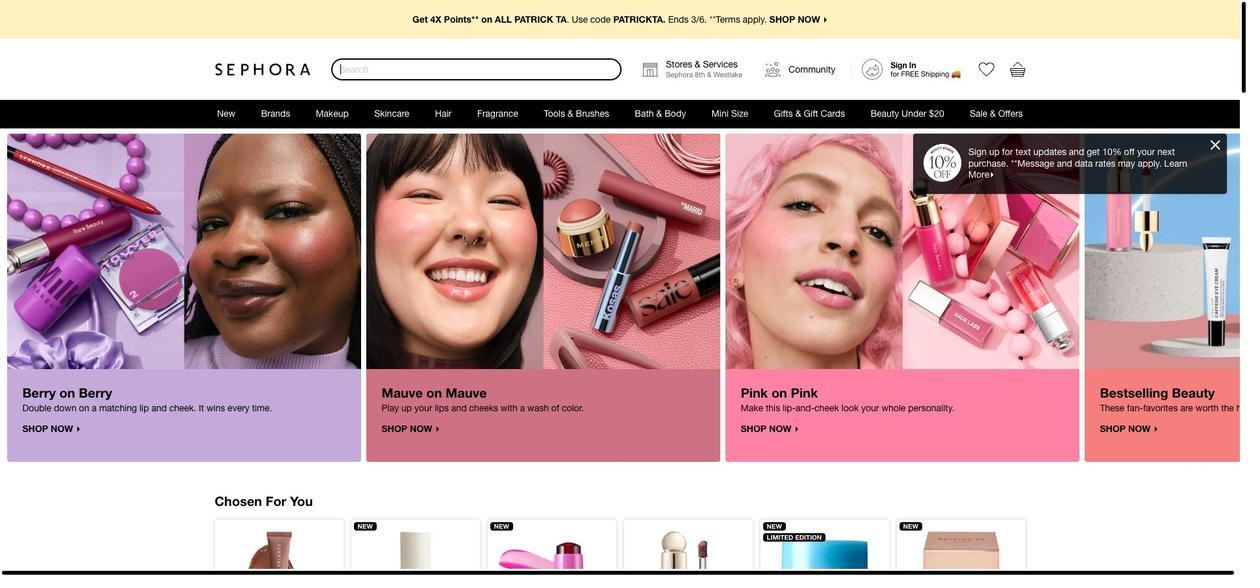 Task type: locate. For each thing, give the bounding box(es) containing it.
laneige - lip sleeping mask intense hydration with vitamin c image
[[771, 531, 879, 577]]

summer fridays - dream lip oil for moisturizing sheer coverage image
[[362, 531, 469, 577]]

summer fridays - lip butter balm for hydration & shine image
[[225, 531, 333, 577]]

close message image
[[1211, 140, 1221, 150]]

sephora homepage image
[[215, 63, 310, 76]]

None search field
[[331, 58, 622, 81]]

section
[[0, 0, 1240, 570]]

patrick ta - major headlines double-take crème & powder blush duo image
[[907, 531, 1015, 577]]

None field
[[331, 58, 622, 81]]



Task type: vqa. For each thing, say whether or not it's contained in the screenshot.
Limited Edition associated with Mini
no



Task type: describe. For each thing, give the bounding box(es) containing it.
rare beauty by selena gomez - soft pinch liquid blush image
[[634, 531, 742, 577]]

Search search field
[[332, 60, 621, 79]]

milk makeup - cooling water jelly tint lip + cheek blush stain image
[[498, 531, 606, 577]]

go to basket image
[[1010, 62, 1025, 77]]



